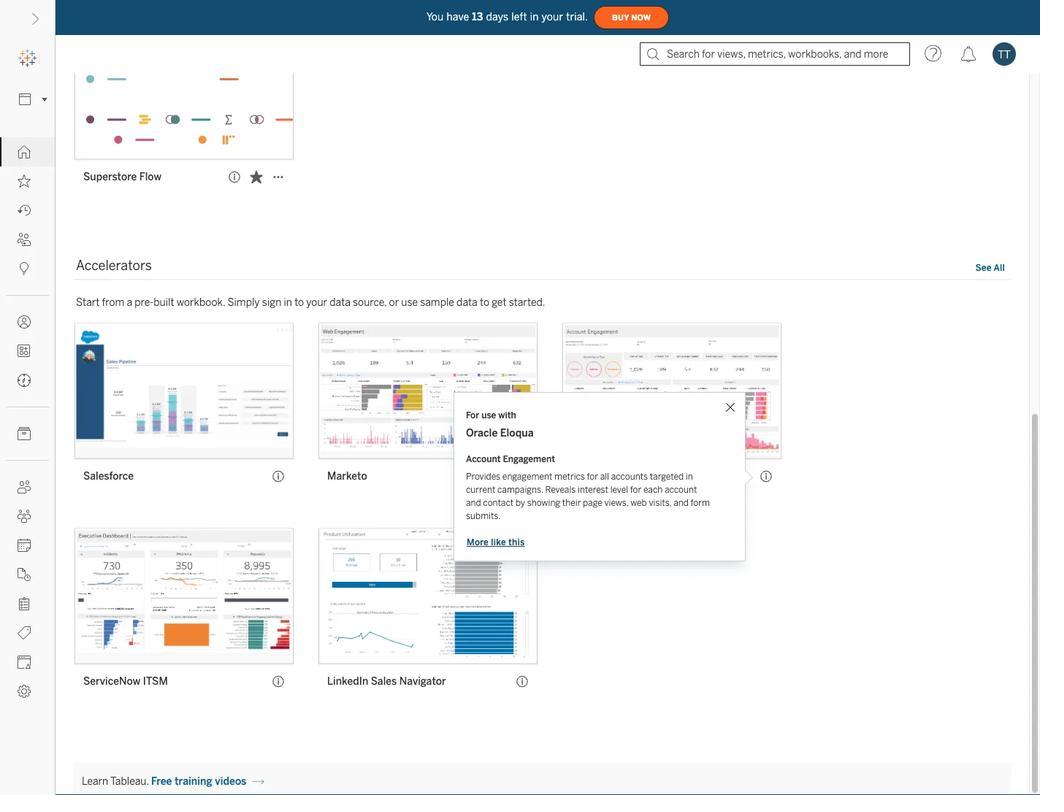 Task type: describe. For each thing, give the bounding box(es) containing it.
engagement
[[503, 454, 555, 465]]

buy now button
[[594, 6, 669, 29]]

flow
[[139, 171, 161, 183]]

buy
[[612, 13, 629, 22]]

form
[[691, 498, 710, 509]]

marketo
[[327, 471, 367, 483]]

visits,
[[649, 498, 672, 509]]

a
[[127, 297, 132, 309]]

2 and from the left
[[674, 498, 689, 509]]

all
[[600, 472, 609, 482]]

1 horizontal spatial eloqua
[[605, 471, 638, 483]]

left
[[512, 11, 527, 23]]

account engagement provides engagement metrics for all accounts targeted in current campaigns. reveals interest level for each account and contact by showing their page views, web visits, and form submits.
[[466, 454, 710, 522]]

you
[[427, 11, 444, 23]]

have
[[447, 11, 469, 23]]

for use with oracle eloqua
[[466, 410, 534, 439]]

use inside for use with oracle eloqua
[[482, 410, 496, 421]]

or
[[389, 297, 399, 309]]

sign
[[262, 297, 282, 309]]

0 horizontal spatial your
[[306, 297, 327, 309]]

with
[[499, 410, 516, 421]]

buy now
[[612, 13, 651, 22]]

13
[[472, 11, 483, 23]]

their
[[562, 498, 581, 509]]

1 vertical spatial for
[[630, 485, 642, 495]]

workbook.
[[177, 297, 225, 309]]

free training videos link
[[151, 776, 264, 789]]

you have 13 days left in your trial.
[[427, 11, 588, 23]]

in inside account engagement provides engagement metrics for all accounts targeted in current campaigns. reveals interest level for each account and contact by showing their page views, web visits, and form submits.
[[686, 472, 693, 482]]

contact
[[483, 498, 514, 509]]

this
[[509, 537, 525, 548]]

accounts
[[611, 472, 648, 482]]

linkedin
[[327, 676, 368, 688]]

2 to from the left
[[480, 297, 490, 309]]

learn tableau.
[[82, 776, 149, 789]]

provides
[[466, 472, 501, 482]]

engagement
[[503, 472, 553, 482]]

sample
[[420, 297, 454, 309]]

1 and from the left
[[466, 498, 481, 509]]

servicenow itsm
[[83, 676, 168, 688]]

current
[[466, 485, 496, 495]]

Search for views, metrics, workbooks, and more text field
[[640, 42, 910, 66]]

trial.
[[566, 11, 588, 23]]

0 vertical spatial your
[[542, 11, 563, 23]]

2 data from the left
[[457, 297, 478, 309]]

source,
[[353, 297, 387, 309]]

see
[[976, 263, 992, 273]]

each
[[644, 485, 663, 495]]

for
[[466, 410, 479, 421]]



Task type: vqa. For each thing, say whether or not it's contained in the screenshot.
your to the top
yes



Task type: locate. For each thing, give the bounding box(es) containing it.
0 horizontal spatial eloqua
[[500, 427, 534, 439]]

by
[[516, 498, 525, 509]]

superstore
[[83, 171, 137, 183]]

your
[[542, 11, 563, 23], [306, 297, 327, 309]]

accelerators
[[76, 258, 152, 274]]

oracle up the "interest" at the right bottom of the page
[[571, 471, 603, 483]]

1 vertical spatial oracle
[[571, 471, 603, 483]]

interest
[[578, 485, 609, 495]]

to right sign
[[295, 297, 304, 309]]

more like this link
[[466, 537, 526, 549]]

2 horizontal spatial in
[[686, 472, 693, 482]]

0 horizontal spatial data
[[330, 297, 351, 309]]

for up web in the bottom of the page
[[630, 485, 642, 495]]

and down account
[[674, 498, 689, 509]]

like
[[491, 537, 506, 548]]

data right sample
[[457, 297, 478, 309]]

superstore flow
[[83, 171, 161, 183]]

views,
[[605, 498, 629, 509]]

0 horizontal spatial to
[[295, 297, 304, 309]]

to
[[295, 297, 304, 309], [480, 297, 490, 309]]

0 horizontal spatial oracle
[[466, 427, 498, 439]]

1 vertical spatial in
[[284, 297, 292, 309]]

servicenow
[[83, 676, 140, 688]]

metrics
[[555, 472, 585, 482]]

see all
[[976, 263, 1005, 273]]

1 horizontal spatial data
[[457, 297, 478, 309]]

1 horizontal spatial your
[[542, 11, 563, 23]]

use right for
[[482, 410, 496, 421]]

to left get
[[480, 297, 490, 309]]

level
[[611, 485, 628, 495]]

simply
[[228, 297, 260, 309]]

your left trial.
[[542, 11, 563, 23]]

use right or
[[401, 297, 418, 309]]

0 vertical spatial eloqua
[[500, 427, 534, 439]]

training
[[175, 776, 212, 789]]

free training videos
[[151, 776, 247, 789]]

from
[[102, 297, 124, 309]]

in
[[530, 11, 539, 23], [284, 297, 292, 309], [686, 472, 693, 482]]

data
[[330, 297, 351, 309], [457, 297, 478, 309]]

eloqua up level
[[605, 471, 638, 483]]

more like this
[[467, 537, 525, 548]]

1 horizontal spatial oracle
[[571, 471, 603, 483]]

1 to from the left
[[295, 297, 304, 309]]

in up account
[[686, 472, 693, 482]]

linkedin sales navigator
[[327, 676, 446, 688]]

0 horizontal spatial use
[[401, 297, 418, 309]]

now
[[631, 13, 651, 22]]

1 horizontal spatial to
[[480, 297, 490, 309]]

your right sign
[[306, 297, 327, 309]]

tableau.
[[110, 776, 149, 789]]

reveals
[[545, 485, 576, 495]]

1 horizontal spatial and
[[674, 498, 689, 509]]

eloqua
[[500, 427, 534, 439], [605, 471, 638, 483]]

start from a pre-built workbook. simply sign in to your data source, or use sample data to get started.
[[76, 297, 545, 309]]

0 horizontal spatial and
[[466, 498, 481, 509]]

accelerator details dialog
[[454, 392, 746, 562]]

oracle down for
[[466, 427, 498, 439]]

0 vertical spatial oracle
[[466, 427, 498, 439]]

1 vertical spatial your
[[306, 297, 327, 309]]

in right sign
[[284, 297, 292, 309]]

0 vertical spatial use
[[401, 297, 418, 309]]

eloqua inside for use with oracle eloqua
[[500, 427, 534, 439]]

for left all
[[587, 472, 598, 482]]

web
[[631, 498, 647, 509]]

itsm
[[143, 676, 168, 688]]

1 vertical spatial eloqua
[[605, 471, 638, 483]]

and down current
[[466, 498, 481, 509]]

1 vertical spatial use
[[482, 410, 496, 421]]

page
[[583, 498, 603, 509]]

videos
[[215, 776, 247, 789]]

free
[[151, 776, 172, 789]]

campaigns.
[[498, 485, 544, 495]]

oracle eloqua
[[571, 471, 638, 483]]

1 horizontal spatial for
[[630, 485, 642, 495]]

0 horizontal spatial for
[[587, 472, 598, 482]]

built
[[154, 297, 174, 309]]

use
[[401, 297, 418, 309], [482, 410, 496, 421]]

started.
[[509, 297, 545, 309]]

start
[[76, 297, 100, 309]]

get
[[492, 297, 507, 309]]

eloqua down with
[[500, 427, 534, 439]]

in right left
[[530, 11, 539, 23]]

submits.
[[466, 511, 501, 522]]

navigator
[[399, 676, 446, 688]]

1 data from the left
[[330, 297, 351, 309]]

oracle
[[466, 427, 498, 439], [571, 471, 603, 483]]

account
[[665, 485, 697, 495]]

salesforce
[[83, 471, 134, 483]]

0 horizontal spatial in
[[284, 297, 292, 309]]

showing
[[527, 498, 561, 509]]

days
[[486, 11, 509, 23]]

right arrow image
[[252, 777, 264, 789]]

1 horizontal spatial use
[[482, 410, 496, 421]]

more
[[467, 537, 489, 548]]

oracle inside for use with oracle eloqua
[[466, 427, 498, 439]]

and
[[466, 498, 481, 509], [674, 498, 689, 509]]

2 vertical spatial in
[[686, 472, 693, 482]]

0 vertical spatial for
[[587, 472, 598, 482]]

0 vertical spatial in
[[530, 11, 539, 23]]

data left source,
[[330, 297, 351, 309]]

pre-
[[135, 297, 154, 309]]

learn
[[82, 776, 108, 789]]

targeted
[[650, 472, 684, 482]]

1 horizontal spatial in
[[530, 11, 539, 23]]

all
[[994, 263, 1005, 273]]

see all link
[[975, 261, 1006, 276]]

account
[[466, 454, 501, 465]]

sales
[[371, 676, 397, 688]]

navigation panel element
[[0, 44, 55, 707]]

for
[[587, 472, 598, 482], [630, 485, 642, 495]]

main navigation. press the up and down arrow keys to access links. element
[[0, 137, 55, 707]]



